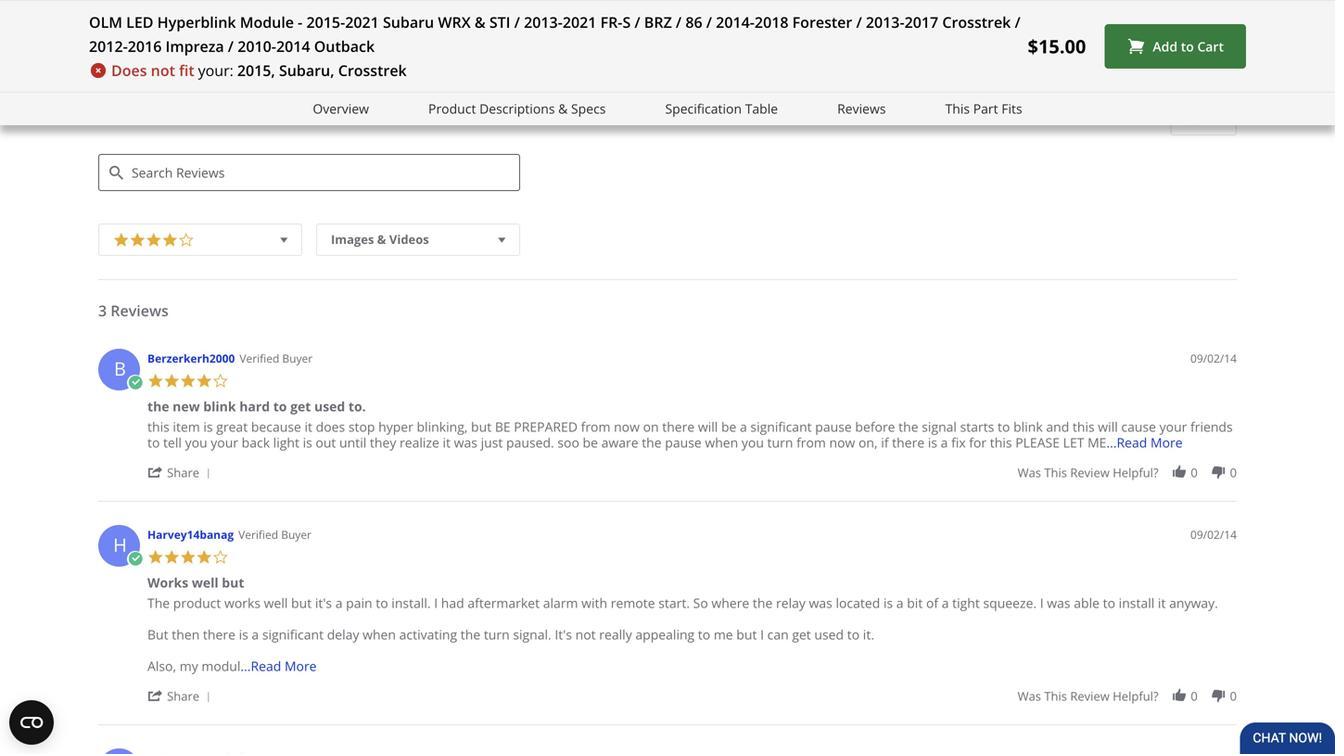 Task type: describe. For each thing, give the bounding box(es) containing it.
clear
[[1182, 113, 1210, 129]]

0 right the vote up review by harvey14banag on  2 sep 2014 image
[[1191, 688, 1198, 705]]

add to cart button
[[1105, 24, 1247, 69]]

1 horizontal spatial from
[[797, 434, 826, 452]]

open widget image
[[9, 700, 54, 745]]

group for b
[[1018, 464, 1237, 481]]

until
[[340, 434, 367, 452]]

images
[[331, 231, 374, 248]]

be
[[495, 418, 511, 436]]

rating element
[[98, 224, 302, 256]]

is left bit
[[884, 594, 893, 612]]

add to cart
[[1153, 37, 1224, 55]]

pain
[[346, 594, 373, 612]]

0 horizontal spatial when
[[363, 626, 396, 644]]

me
[[714, 626, 733, 644]]

appealing
[[636, 626, 695, 644]]

delay
[[327, 626, 359, 644]]

because
[[251, 418, 301, 436]]

1 horizontal spatial now
[[830, 434, 856, 452]]

when inside this item is great because it does stop hyper blinking, but be prepared from now on there will be a significant pause before the signal starts to blink and this will cause your friends to tell you your back light is out until they realize it was just paused. soo be aware the pause when you turn from now on, if there is a fix for this please let me
[[705, 434, 739, 452]]

reviews for filter reviews
[[139, 104, 197, 124]]

the right aware
[[642, 434, 662, 452]]

clear all
[[1182, 113, 1226, 129]]

review for h
[[1071, 688, 1110, 705]]

olm
[[89, 12, 122, 32]]

down triangle image
[[276, 230, 292, 249]]

2 2013- from the left
[[866, 12, 905, 32]]

-
[[298, 12, 303, 32]]

0 vertical spatial not
[[151, 60, 175, 80]]

1 vertical spatial ...read more button
[[241, 657, 317, 675]]

activating
[[399, 626, 457, 644]]

relay
[[776, 594, 806, 612]]

specs
[[571, 100, 606, 117]]

signal
[[922, 418, 957, 436]]

it.
[[863, 626, 875, 644]]

buyer for b
[[282, 351, 313, 366]]

fr-
[[601, 12, 623, 32]]

it's
[[315, 594, 332, 612]]

1 horizontal spatial was
[[809, 594, 833, 612]]

0 vertical spatial ...read more button
[[1107, 434, 1183, 452]]

/ right forester
[[857, 12, 862, 32]]

but
[[147, 626, 168, 644]]

olm led hyperblink module - 2015-2021 subaru wrx & sti / 2013-2021 fr-s / brz / 86 / 2014-2018 forester / 2013-2017 crosstrek / 2012-2016 impreza / 2010-2014 outback
[[89, 12, 1021, 56]]

2 horizontal spatial was
[[1048, 594, 1071, 612]]

alarm
[[543, 594, 578, 612]]

fix
[[952, 434, 966, 452]]

bit
[[907, 594, 923, 612]]

hyper
[[379, 418, 414, 436]]

used inside heading
[[314, 398, 345, 415]]

0 right vote down review by harvey14banag on  2 sep 2014 image at bottom
[[1231, 688, 1237, 705]]

empty star image for b
[[212, 373, 229, 389]]

empty star image
[[178, 229, 194, 248]]

1 vertical spatial used
[[815, 626, 844, 644]]

significant inside this item is great because it does stop hyper blinking, but be prepared from now on there will be a significant pause before the signal starts to blink and this will cause your friends to tell you your back light is out until they realize it was just paused. soo be aware the pause when you turn from now on, if there is a fix for this please let me
[[751, 418, 812, 436]]

to right pain
[[376, 594, 388, 612]]

0 horizontal spatial crosstrek
[[338, 60, 407, 80]]

/ left the 2010-
[[228, 36, 234, 56]]

& inside olm led hyperblink module - 2015-2021 subaru wrx & sti / 2013-2021 fr-s / brz / 86 / 2014-2018 forester / 2013-2017 crosstrek / 2012-2016 impreza / 2010-2014 outback
[[475, 12, 486, 32]]

paused.
[[506, 434, 554, 452]]

Rating Filter field
[[98, 224, 302, 256]]

is right item
[[204, 418, 213, 436]]

located
[[836, 594, 881, 612]]

2 horizontal spatial i
[[1041, 594, 1044, 612]]

fits
[[1002, 100, 1023, 117]]

empty star image for h
[[212, 549, 229, 566]]

fit
[[179, 60, 194, 80]]

vote down review by berzerkerh2000 on  2 sep 2014 image
[[1211, 464, 1227, 481]]

but inside this item is great because it does stop hyper blinking, but be prepared from now on there will be a significant pause before the signal starts to blink and this will cause your friends to tell you your back light is out until they realize it was just paused. soo be aware the pause when you turn from now on, if there is a fix for this please let me
[[471, 418, 492, 436]]

2 will from the left
[[1099, 418, 1118, 436]]

starts
[[961, 418, 995, 436]]

1 horizontal spatial there
[[663, 418, 695, 436]]

this
[[946, 100, 970, 117]]

does
[[316, 418, 345, 436]]

me
[[1088, 434, 1107, 452]]

on,
[[859, 434, 878, 452]]

prepared
[[514, 418, 578, 436]]

was this review helpful? for b
[[1018, 464, 1159, 481]]

3
[[98, 301, 107, 321]]

2015,
[[237, 60, 275, 80]]

berzerkerh2000
[[147, 351, 235, 366]]

1 vertical spatial get
[[792, 626, 811, 644]]

your:
[[198, 60, 234, 80]]

Search Reviews search field
[[98, 154, 520, 191]]

to right able
[[1104, 594, 1116, 612]]

circle checkmark image for h
[[127, 551, 143, 567]]

/ up fits
[[1015, 12, 1021, 32]]

circle checkmark image for b
[[127, 375, 143, 391]]

reviews link
[[838, 98, 886, 119]]

1 vertical spatial more
[[285, 657, 317, 675]]

berzerkerh2000 verified buyer
[[147, 351, 313, 366]]

brz
[[645, 12, 672, 32]]

harvey14banag
[[147, 527, 234, 542]]

buyer for h
[[281, 527, 312, 542]]

/ right 86
[[707, 12, 712, 32]]

of
[[927, 594, 939, 612]]

0 horizontal spatial pause
[[665, 434, 702, 452]]

1 vertical spatial well
[[264, 594, 288, 612]]

0 right vote down review by berzerkerh2000 on  2 sep 2014 icon
[[1231, 464, 1237, 481]]

they
[[370, 434, 396, 452]]

2015-
[[307, 12, 345, 32]]

seperator image
[[203, 692, 214, 703]]

is left fix
[[928, 434, 938, 452]]

blink inside this item is great because it does stop hyper blinking, but be prepared from now on there will be a significant pause before the signal starts to blink and this will cause your friends to tell you your back light is out until they realize it was just paused. soo be aware the pause when you turn from now on, if there is a fix for this please let me
[[1014, 418, 1043, 436]]

tab panel containing b
[[89, 340, 1247, 754]]

to left it.
[[848, 626, 860, 644]]

images & videos
[[331, 231, 429, 248]]

0 horizontal spatial it
[[305, 418, 313, 436]]

1 vertical spatial &
[[559, 100, 568, 117]]

to inside heading
[[273, 398, 287, 415]]

product
[[173, 594, 221, 612]]

vote down review by harvey14banag on  2 sep 2014 image
[[1211, 688, 1227, 704]]

share for b
[[167, 464, 200, 481]]

2014-
[[716, 12, 755, 32]]

2010-
[[238, 36, 276, 56]]

s
[[623, 12, 631, 32]]

wrx
[[438, 12, 471, 32]]

0 horizontal spatial your
[[211, 434, 238, 452]]

tab list containing reviews
[[98, 54, 259, 83]]

verified buyer heading for h
[[238, 527, 312, 543]]

tight
[[953, 594, 980, 612]]

2012-
[[89, 36, 128, 56]]

0 horizontal spatial turn
[[484, 626, 510, 644]]

out
[[316, 434, 336, 452]]

a right on
[[740, 418, 747, 436]]

a right it's
[[336, 594, 343, 612]]

09/02/14 for b
[[1191, 351, 1237, 366]]

item
[[173, 418, 200, 436]]

great
[[216, 418, 248, 436]]

and
[[1047, 418, 1070, 436]]

a left bit
[[897, 594, 904, 612]]

magnifying glass image
[[109, 166, 123, 180]]

1 2013- from the left
[[524, 12, 563, 32]]

product descriptions & specs
[[429, 100, 606, 117]]

vote up review by berzerkerh2000 on  2 sep 2014 image
[[1172, 464, 1188, 481]]

does
[[111, 60, 147, 80]]

is left out
[[303, 434, 312, 452]]

friends
[[1191, 418, 1233, 436]]

also,
[[147, 657, 176, 675]]

helpful? for b
[[1113, 464, 1159, 481]]

filter reviews heading
[[98, 104, 1237, 140]]

b
[[114, 356, 126, 381]]

the right if
[[899, 418, 919, 436]]

to.
[[349, 398, 366, 415]]

star image for empty star image
[[146, 229, 162, 248]]

2 horizontal spatial it
[[1159, 594, 1166, 612]]

start.
[[659, 594, 690, 612]]

also, my modul ...read more
[[147, 657, 317, 675]]

0 vertical spatial more
[[1151, 434, 1183, 452]]

1 horizontal spatial ...read
[[1107, 434, 1148, 452]]

this part fits link
[[946, 98, 1023, 119]]

please
[[1016, 434, 1060, 452]]

star image for empty star icon related to h
[[180, 549, 196, 566]]

subaru
[[383, 12, 434, 32]]

works well but
[[147, 574, 244, 592]]

on
[[643, 418, 659, 436]]

2018
[[755, 12, 789, 32]]

vote up review by harvey14banag on  2 sep 2014 image
[[1172, 688, 1188, 704]]

verified buyer heading for b
[[240, 351, 313, 367]]

tell
[[163, 434, 182, 452]]

the down had
[[461, 626, 481, 644]]



Task type: locate. For each thing, give the bounding box(es) containing it.
0 vertical spatial circle checkmark image
[[127, 375, 143, 391]]

/
[[515, 12, 520, 32], [635, 12, 641, 32], [676, 12, 682, 32], [707, 12, 712, 32], [857, 12, 862, 32], [1015, 12, 1021, 32], [228, 36, 234, 56]]

turn inside this item is great because it does stop hyper blinking, but be prepared from now on there will be a significant pause before the signal starts to blink and this will cause your friends to tell you your back light is out until they realize it was just paused. soo be aware the pause when you turn from now on, if there is a fix for this please let me
[[768, 434, 794, 452]]

1 share from the top
[[167, 464, 200, 481]]

2 was from the top
[[1018, 688, 1042, 705]]

&
[[475, 12, 486, 32], [559, 100, 568, 117], [377, 231, 386, 248]]

harvey14banag verified buyer
[[147, 527, 312, 542]]

2 2021 from the left
[[563, 12, 597, 32]]

0 vertical spatial turn
[[768, 434, 794, 452]]

well inside heading
[[192, 574, 219, 592]]

specification
[[666, 100, 742, 117]]

add
[[1153, 37, 1178, 55]]

1 horizontal spatial it
[[443, 434, 451, 452]]

...read more button up vote up review by berzerkerh2000 on  2 sep 2014 image
[[1107, 434, 1183, 452]]

1 vertical spatial was
[[1018, 688, 1042, 705]]

blink inside heading
[[203, 398, 236, 415]]

new
[[173, 398, 200, 415]]

/ left 86
[[676, 12, 682, 32]]

0 vertical spatial significant
[[751, 418, 812, 436]]

a down works
[[252, 626, 259, 644]]

aware
[[602, 434, 639, 452]]

circle checkmark image right the b
[[127, 375, 143, 391]]

helpful? down '...read more' on the bottom of the page
[[1113, 464, 1159, 481]]

...read more
[[1107, 434, 1183, 452]]

heading
[[204, 751, 277, 754]]

1 group from the top
[[1018, 464, 1237, 481]]

there up modul
[[203, 626, 236, 644]]

there right if
[[893, 434, 925, 452]]

1 vertical spatial significant
[[262, 626, 324, 644]]

the new blink hard to get used to.
[[147, 398, 366, 415]]

1 horizontal spatial ...read more button
[[1107, 434, 1183, 452]]

to left 'tell'
[[147, 434, 160, 452]]

review date 09/02/14 element for b
[[1191, 351, 1237, 367]]

was
[[1018, 464, 1042, 481], [1018, 688, 1042, 705]]

1 horizontal spatial be
[[722, 418, 737, 436]]

1 empty star image from the top
[[212, 373, 229, 389]]

not
[[151, 60, 175, 80], [576, 626, 596, 644]]

share button down 'tell'
[[147, 464, 217, 481]]

turn left on,
[[768, 434, 794, 452]]

be right on
[[722, 418, 737, 436]]

2 vertical spatial &
[[377, 231, 386, 248]]

be right soo
[[583, 434, 598, 452]]

1 horizontal spatial &
[[475, 12, 486, 32]]

0 vertical spatial review
[[1071, 464, 1110, 481]]

1 vertical spatial 09/02/14
[[1191, 527, 1237, 542]]

0 vertical spatial empty star image
[[212, 373, 229, 389]]

share button down my
[[147, 687, 217, 705]]

was left "just"
[[454, 434, 478, 452]]

share left seperator image
[[167, 688, 200, 705]]

0 vertical spatial share
[[167, 464, 200, 481]]

1 horizontal spatial more
[[1151, 434, 1183, 452]]

review date 09/02/14 element
[[1191, 351, 1237, 367], [1191, 527, 1237, 543]]

for
[[970, 434, 987, 452]]

3 reviews
[[98, 301, 169, 321]]

but left it's
[[291, 594, 312, 612]]

1 vertical spatial when
[[363, 626, 396, 644]]

0 horizontal spatial ...read
[[241, 657, 281, 675]]

verified right "harvey14banag"
[[238, 527, 278, 542]]

cause
[[1122, 418, 1157, 436]]

0 vertical spatial verified
[[240, 351, 279, 366]]

reviews for 3 reviews
[[111, 301, 169, 321]]

1 review from the top
[[1071, 464, 1110, 481]]

0 vertical spatial helpful?
[[1113, 464, 1159, 481]]

2 share from the top
[[167, 688, 200, 705]]

product
[[429, 100, 476, 117]]

get inside the new blink hard to get used to. heading
[[290, 398, 311, 415]]

hyperblink
[[157, 12, 236, 32]]

0 vertical spatial used
[[314, 398, 345, 415]]

2 share button from the top
[[147, 687, 217, 705]]

a
[[740, 418, 747, 436], [941, 434, 948, 452], [336, 594, 343, 612], [897, 594, 904, 612], [942, 594, 949, 612], [252, 626, 259, 644]]

seperator image
[[203, 469, 214, 480]]

1 horizontal spatial blink
[[1014, 418, 1043, 436]]

descriptions
[[480, 100, 555, 117]]

0 horizontal spatial there
[[203, 626, 236, 644]]

so
[[694, 594, 708, 612]]

crosstrek inside olm led hyperblink module - 2015-2021 subaru wrx & sti / 2013-2021 fr-s / brz / 86 / 2014-2018 forester / 2013-2017 crosstrek / 2012-2016 impreza / 2010-2014 outback
[[943, 12, 1011, 32]]

0 horizontal spatial well
[[192, 574, 219, 592]]

the left new
[[147, 398, 169, 415]]

1 vertical spatial helpful?
[[1113, 688, 1159, 705]]

0 horizontal spatial blink
[[203, 398, 236, 415]]

2 horizontal spatial &
[[559, 100, 568, 117]]

it right install on the right bottom
[[1159, 594, 1166, 612]]

1 vertical spatial was this review helpful?
[[1018, 688, 1159, 705]]

1 share button from the top
[[147, 464, 217, 481]]

blink left the and
[[1014, 418, 1043, 436]]

h
[[113, 532, 127, 558]]

review date 09/02/14 element up friends
[[1191, 351, 1237, 367]]

will left cause
[[1099, 418, 1118, 436]]

verified buyer heading up works
[[238, 527, 312, 543]]

circle checkmark image
[[127, 375, 143, 391], [127, 551, 143, 567]]

2 review date 09/02/14 element from the top
[[1191, 527, 1237, 543]]

2021 down 4.5 star rating element
[[563, 12, 597, 32]]

was this review helpful? left the vote up review by harvey14banag on  2 sep 2014 image
[[1018, 688, 1159, 705]]

4.5 star rating element
[[543, 0, 598, 3]]

when right delay
[[363, 626, 396, 644]]

this
[[147, 418, 170, 436], [1073, 418, 1095, 436], [990, 434, 1013, 452], [1045, 464, 1068, 481], [1045, 688, 1068, 705]]

1 helpful? from the top
[[1113, 464, 1159, 481]]

your right cause
[[1160, 418, 1188, 436]]

the inside heading
[[147, 398, 169, 415]]

1 you from the left
[[185, 434, 207, 452]]

0 vertical spatial when
[[705, 434, 739, 452]]

1 vertical spatial review date 09/02/14 element
[[1191, 527, 1237, 543]]

1 vertical spatial buyer
[[281, 527, 312, 542]]

0 vertical spatial was
[[1018, 464, 1042, 481]]

2 you from the left
[[742, 434, 764, 452]]

& inside field
[[377, 231, 386, 248]]

2013- down 4.5 star rating element
[[524, 12, 563, 32]]

1 horizontal spatial when
[[705, 434, 739, 452]]

0 horizontal spatial get
[[290, 398, 311, 415]]

1 circle checkmark image from the top
[[127, 375, 143, 391]]

will right on
[[698, 418, 718, 436]]

0 horizontal spatial 2021
[[345, 12, 379, 32]]

/ right sti
[[515, 12, 520, 32]]

if
[[881, 434, 889, 452]]

1 horizontal spatial turn
[[768, 434, 794, 452]]

blink up great at the left of page
[[203, 398, 236, 415]]

1 horizontal spatial 2021
[[563, 12, 597, 32]]

realize
[[400, 434, 440, 452]]

0 vertical spatial group
[[1018, 464, 1237, 481]]

1 will from the left
[[698, 418, 718, 436]]

1 horizontal spatial pause
[[816, 418, 852, 436]]

1 vertical spatial circle checkmark image
[[127, 551, 143, 567]]

outback
[[314, 36, 375, 56]]

can
[[768, 626, 789, 644]]

verified buyer heading up the new blink hard to get used to.
[[240, 351, 313, 367]]

tab panel
[[89, 340, 1247, 754]]

is down works
[[239, 626, 248, 644]]

i left can in the bottom right of the page
[[761, 626, 764, 644]]

empty star image down harvey14banag verified buyer
[[212, 549, 229, 566]]

with
[[582, 594, 608, 612]]

1 horizontal spatial will
[[1099, 418, 1118, 436]]

crosstrek
[[943, 12, 1011, 32], [338, 60, 407, 80]]

star image
[[113, 229, 129, 248], [129, 229, 146, 248], [162, 229, 178, 248], [147, 373, 164, 389], [164, 373, 180, 389], [164, 549, 180, 566], [196, 549, 212, 566]]

verified for b
[[240, 351, 279, 366]]

verified up the new blink hard to get used to.
[[240, 351, 279, 366]]

0 horizontal spatial from
[[581, 418, 611, 436]]

down triangle image
[[494, 230, 510, 249]]

2 horizontal spatial there
[[893, 434, 925, 452]]

group
[[1018, 464, 1237, 481], [1018, 688, 1237, 705]]

1 vertical spatial share
[[167, 688, 200, 705]]

pause right on
[[665, 434, 702, 452]]

2 empty star image from the top
[[212, 549, 229, 566]]

filter
[[98, 104, 135, 124]]

was for h
[[1018, 688, 1042, 705]]

all
[[1213, 113, 1226, 129]]

& left sti
[[475, 12, 486, 32]]

impreza
[[166, 36, 224, 56]]

0 vertical spatial buyer
[[282, 351, 313, 366]]

2 group from the top
[[1018, 688, 1237, 705]]

your
[[1160, 418, 1188, 436], [211, 434, 238, 452]]

helpful? left the vote up review by harvey14banag on  2 sep 2014 image
[[1113, 688, 1159, 705]]

0 vertical spatial crosstrek
[[943, 12, 1011, 32]]

0 horizontal spatial be
[[583, 434, 598, 452]]

now left on,
[[830, 434, 856, 452]]

well right works
[[264, 594, 288, 612]]

but then there is a significant delay when activating the turn signal. it's not really appealing to me but i can get used to it.
[[147, 626, 875, 644]]

review date 09/02/14 element for h
[[1191, 527, 1237, 543]]

0 horizontal spatial was
[[454, 434, 478, 452]]

0 vertical spatial share button
[[147, 464, 217, 481]]

09/02/14 for h
[[1191, 527, 1237, 542]]

0 vertical spatial was this review helpful?
[[1018, 464, 1159, 481]]

group for h
[[1018, 688, 1237, 705]]

0 vertical spatial blink
[[203, 398, 236, 415]]

used up does
[[314, 398, 345, 415]]

well up product
[[192, 574, 219, 592]]

0 vertical spatial verified buyer heading
[[240, 351, 313, 367]]

share button for b
[[147, 464, 217, 481]]

to inside button
[[1182, 37, 1195, 55]]

2 circle checkmark image from the top
[[127, 551, 143, 567]]

get right can in the bottom right of the page
[[792, 626, 811, 644]]

reviews
[[98, 54, 154, 72]]

09/02/14 down vote down review by berzerkerh2000 on  2 sep 2014 icon
[[1191, 527, 1237, 542]]

share for h
[[167, 688, 200, 705]]

but right me
[[737, 626, 757, 644]]

the
[[147, 594, 170, 612]]

i
[[434, 594, 438, 612], [1041, 594, 1044, 612], [761, 626, 764, 644]]

to right 'starts'
[[998, 418, 1011, 436]]

videos
[[390, 231, 429, 248]]

the new blink hard to get used to. heading
[[147, 398, 366, 419]]

empty star image
[[212, 373, 229, 389], [212, 549, 229, 566]]

more up vote up review by berzerkerh2000 on  2 sep 2014 image
[[1151, 434, 1183, 452]]

buyer
[[282, 351, 313, 366], [281, 527, 312, 542]]

the product works well but it's a pain to install. i had aftermarket alarm with remote start. so where the relay was located is a bit of a tight squeeze. i was able to install it anyway.
[[147, 594, 1219, 612]]

it's
[[555, 626, 572, 644]]

was for b
[[1018, 464, 1042, 481]]

1 horizontal spatial not
[[576, 626, 596, 644]]

was right 'relay'
[[809, 594, 833, 612]]

but left be
[[471, 418, 492, 436]]

2014
[[276, 36, 310, 56]]

86
[[686, 12, 703, 32]]

0 horizontal spatial 2013-
[[524, 12, 563, 32]]

this part fits
[[946, 100, 1023, 117]]

not right it's
[[576, 626, 596, 644]]

not inside tab panel
[[576, 626, 596, 644]]

1 horizontal spatial crosstrek
[[943, 12, 1011, 32]]

1 horizontal spatial used
[[815, 626, 844, 644]]

09/02/14 up friends
[[1191, 351, 1237, 366]]

1 horizontal spatial i
[[761, 626, 764, 644]]

was left able
[[1048, 594, 1071, 612]]

but
[[471, 418, 492, 436], [222, 574, 244, 592], [291, 594, 312, 612], [737, 626, 757, 644]]

light
[[273, 434, 300, 452]]

images & videos element
[[316, 224, 520, 256]]

/ right s
[[635, 12, 641, 32]]

part
[[974, 100, 999, 117]]

a right of
[[942, 594, 949, 612]]

0 horizontal spatial significant
[[262, 626, 324, 644]]

1 vertical spatial not
[[576, 626, 596, 644]]

blinking,
[[417, 418, 468, 436]]

1 horizontal spatial well
[[264, 594, 288, 612]]

1 vertical spatial group
[[1018, 688, 1237, 705]]

verified for h
[[238, 527, 278, 542]]

clear all button
[[1171, 107, 1237, 136]]

will
[[698, 418, 718, 436], [1099, 418, 1118, 436]]

able
[[1074, 594, 1100, 612]]

works
[[147, 574, 188, 592]]

to left me
[[698, 626, 711, 644]]

buyer down light
[[281, 527, 312, 542]]

hard
[[240, 398, 270, 415]]

it left does
[[305, 418, 313, 436]]

pause left on,
[[816, 418, 852, 436]]

2 was this review helpful? from the top
[[1018, 688, 1159, 705]]

0 horizontal spatial &
[[377, 231, 386, 248]]

star image inside rating filter field
[[146, 229, 162, 248]]

1 vertical spatial ...read
[[241, 657, 281, 675]]

when right on
[[705, 434, 739, 452]]

share image
[[147, 464, 164, 481]]

signal.
[[513, 626, 552, 644]]

& left videos
[[377, 231, 386, 248]]

1 vertical spatial crosstrek
[[338, 60, 407, 80]]

soo
[[558, 434, 580, 452]]

star image
[[146, 229, 162, 248], [180, 373, 196, 389], [196, 373, 212, 389], [147, 549, 164, 566], [180, 549, 196, 566]]

...read more button down works
[[241, 657, 317, 675]]

not left fit
[[151, 60, 175, 80]]

1 vertical spatial verified
[[238, 527, 278, 542]]

verified buyer heading
[[240, 351, 313, 367], [238, 527, 312, 543]]

0 vertical spatial well
[[192, 574, 219, 592]]

was inside this item is great because it does stop hyper blinking, but be prepared from now on there will be a significant pause before the signal starts to blink and this will cause your friends to tell you your back light is out until they realize it was just paused. soo be aware the pause when you turn from now on, if there is a fix for this please let me
[[454, 434, 478, 452]]

i left had
[[434, 594, 438, 612]]

buyer up the new blink hard to get used to.
[[282, 351, 313, 366]]

but up works
[[222, 574, 244, 592]]

your left 'back'
[[211, 434, 238, 452]]

0 horizontal spatial now
[[614, 418, 640, 436]]

there right on
[[663, 418, 695, 436]]

2013- right forester
[[866, 12, 905, 32]]

0 vertical spatial ...read
[[1107, 434, 1148, 452]]

forester
[[793, 12, 853, 32]]

0 horizontal spatial i
[[434, 594, 438, 612]]

0 horizontal spatial you
[[185, 434, 207, 452]]

empty star image down berzerkerh2000 verified buyer
[[212, 373, 229, 389]]

0 horizontal spatial ...read more button
[[241, 657, 317, 675]]

2021
[[345, 12, 379, 32], [563, 12, 597, 32]]

share image
[[147, 688, 164, 704]]

1 was from the top
[[1018, 464, 1042, 481]]

helpful? for h
[[1113, 688, 1159, 705]]

0 vertical spatial get
[[290, 398, 311, 415]]

0 horizontal spatial will
[[698, 418, 718, 436]]

1 vertical spatial review
[[1071, 688, 1110, 705]]

blink
[[203, 398, 236, 415], [1014, 418, 1043, 436]]

questions
[[171, 54, 242, 72]]

$15.00
[[1028, 33, 1087, 59]]

works well but heading
[[147, 574, 244, 595]]

review left the vote up review by harvey14banag on  2 sep 2014 image
[[1071, 688, 1110, 705]]

from left on,
[[797, 434, 826, 452]]

0 right vote up review by berzerkerh2000 on  2 sep 2014 image
[[1191, 464, 1198, 481]]

turn down 'aftermarket'
[[484, 626, 510, 644]]

more down it's
[[285, 657, 317, 675]]

specification table link
[[666, 98, 778, 119]]

table
[[746, 100, 778, 117]]

a left fix
[[941, 434, 948, 452]]

1 horizontal spatial significant
[[751, 418, 812, 436]]

works
[[224, 594, 261, 612]]

aftermarket
[[468, 594, 540, 612]]

led
[[126, 12, 154, 32]]

2 helpful? from the top
[[1113, 688, 1159, 705]]

remote
[[611, 594, 655, 612]]

2 09/02/14 from the top
[[1191, 527, 1237, 542]]

1 horizontal spatial 2013-
[[866, 12, 905, 32]]

let
[[1064, 434, 1085, 452]]

1 horizontal spatial your
[[1160, 418, 1188, 436]]

i right squeeze.
[[1041, 594, 1044, 612]]

0 horizontal spatial used
[[314, 398, 345, 415]]

install.
[[392, 594, 431, 612]]

Images & Videos Filter field
[[316, 224, 520, 256]]

2016
[[128, 36, 162, 56]]

& left specs
[[559, 100, 568, 117]]

2 review from the top
[[1071, 688, 1110, 705]]

before
[[856, 418, 896, 436]]

reviews inside filter reviews heading
[[139, 104, 197, 124]]

filter reviews
[[98, 104, 197, 124]]

1 review date 09/02/14 element from the top
[[1191, 351, 1237, 367]]

was this review helpful? for h
[[1018, 688, 1159, 705]]

circle checkmark image right h
[[127, 551, 143, 567]]

1 was this review helpful? from the top
[[1018, 464, 1159, 481]]

the left 'relay'
[[753, 594, 773, 612]]

then
[[172, 626, 200, 644]]

0 vertical spatial 09/02/14
[[1191, 351, 1237, 366]]

1 2021 from the left
[[345, 12, 379, 32]]

share left seperator icon on the bottom left of the page
[[167, 464, 200, 481]]

...read right the let
[[1107, 434, 1148, 452]]

1 09/02/14 from the top
[[1191, 351, 1237, 366]]

0 horizontal spatial not
[[151, 60, 175, 80]]

to up because
[[273, 398, 287, 415]]

1 horizontal spatial you
[[742, 434, 764, 452]]

where
[[712, 594, 750, 612]]

really
[[599, 626, 632, 644]]

was this review helpful?
[[1018, 464, 1159, 481], [1018, 688, 1159, 705]]

it right realize
[[443, 434, 451, 452]]

1 vertical spatial turn
[[484, 626, 510, 644]]

tab list
[[98, 54, 259, 83]]

from right soo
[[581, 418, 611, 436]]

just
[[481, 434, 503, 452]]

2021 up outback
[[345, 12, 379, 32]]

used left it.
[[815, 626, 844, 644]]

but inside heading
[[222, 574, 244, 592]]

crosstrek right 2017
[[943, 12, 1011, 32]]

0 vertical spatial review date 09/02/14 element
[[1191, 351, 1237, 367]]

star image for empty star icon corresponding to b
[[180, 373, 196, 389]]

review for b
[[1071, 464, 1110, 481]]

2013-
[[524, 12, 563, 32], [866, 12, 905, 32]]

share button for h
[[147, 687, 217, 705]]



Task type: vqa. For each thing, say whether or not it's contained in the screenshot.
free
no



